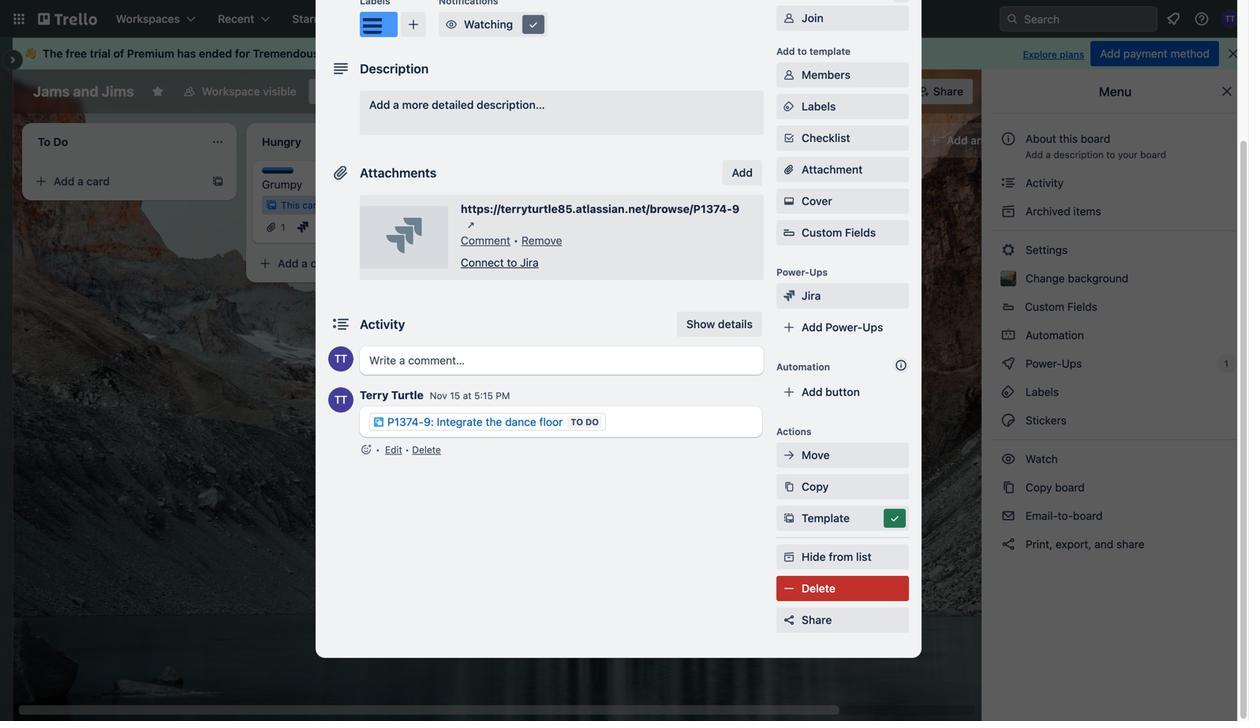 Task type: locate. For each thing, give the bounding box(es) containing it.
share button
[[911, 79, 973, 104], [776, 608, 909, 633]]

1 horizontal spatial copy
[[1026, 481, 1052, 494]]

fields down the change background
[[1067, 300, 1097, 313]]

archived items link
[[991, 199, 1240, 224]]

0 horizontal spatial fields
[[845, 226, 876, 239]]

custom fields down the change background
[[1025, 300, 1097, 313]]

custom fields button for add to template
[[776, 225, 909, 241]]

and left "jims"
[[73, 83, 98, 100]]

sm image inside the archived items link
[[1000, 204, 1016, 219]]

sm image inside the email-to-board "link"
[[1000, 508, 1016, 524]]

settings
[[1023, 243, 1068, 256]]

0 vertical spatial delete link
[[412, 444, 441, 455]]

copy link
[[776, 474, 909, 499]]

sm image inside labels link
[[781, 99, 797, 114]]

fields for add to template
[[845, 226, 876, 239]]

custom fields down cover link
[[802, 226, 876, 239]]

list right from
[[856, 550, 872, 563]]

jams
[[33, 83, 70, 100]]

0 vertical spatial and
[[73, 83, 98, 100]]

sm image for the email-to-board "link"
[[1000, 508, 1016, 524]]

power-ups up stickers at right
[[1023, 357, 1085, 370]]

a
[[393, 98, 399, 111], [1046, 149, 1051, 160], [77, 175, 84, 188], [750, 175, 756, 188], [335, 200, 340, 211], [301, 257, 308, 270]]

activity link
[[991, 170, 1240, 196]]

share for bottommost share button
[[802, 613, 832, 626]]

copy for copy
[[802, 480, 829, 493]]

delete right the •
[[412, 444, 441, 455]]

sm image
[[781, 10, 797, 26], [525, 17, 541, 32], [696, 79, 718, 101], [1000, 175, 1016, 191], [1000, 242, 1016, 258], [1000, 327, 1016, 343], [1000, 384, 1016, 400], [781, 447, 797, 463], [781, 479, 797, 495], [1000, 508, 1016, 524], [781, 510, 797, 526], [887, 510, 903, 526], [1000, 537, 1016, 552], [781, 549, 797, 565], [781, 581, 797, 597]]

workspace visible
[[202, 85, 296, 98]]

1 vertical spatial delete
[[802, 582, 835, 595]]

sm image for cover link
[[781, 193, 797, 209]]

print, export, and share
[[1023, 538, 1145, 551]]

0 vertical spatial custom
[[802, 226, 842, 239]]

labels link up stickers link
[[991, 380, 1240, 405]]

hide
[[802, 550, 826, 563]]

power-ups down 'primary' element
[[626, 85, 684, 98]]

turtle
[[391, 389, 424, 402]]

1 horizontal spatial and
[[1094, 538, 1113, 551]]

color: blue, title: none image
[[262, 167, 294, 174]]

workspace visible button
[[173, 79, 306, 104]]

terry turtle (terryturtle) image right open information menu icon
[[1221, 9, 1240, 28]]

1 horizontal spatial create from template… image
[[436, 257, 448, 270]]

1 horizontal spatial custom fields button
[[991, 294, 1240, 320]]

sm image for members link
[[781, 67, 797, 83]]

power- inside button
[[626, 85, 663, 98]]

jams and jims
[[33, 83, 134, 100]]

explore
[[1023, 49, 1057, 60]]

1 horizontal spatial share
[[933, 85, 963, 98]]

activity
[[1023, 176, 1063, 189], [360, 317, 405, 332]]

2 vertical spatial 1
[[1224, 358, 1229, 369]]

0 horizontal spatial custom fields
[[802, 226, 876, 239]]

0 horizontal spatial list
[[856, 550, 872, 563]]

0 horizontal spatial share
[[802, 613, 832, 626]]

automation left filters button
[[718, 85, 779, 98]]

0 horizontal spatial custom
[[802, 226, 842, 239]]

this
[[281, 200, 300, 211]]

0 horizontal spatial copy
[[802, 480, 829, 493]]

2 horizontal spatial terry turtle (terryturtle) image
[[1221, 9, 1240, 28]]

copy inside "link"
[[1026, 481, 1052, 494]]

0 horizontal spatial and
[[73, 83, 98, 100]]

add
[[776, 46, 795, 57], [1100, 47, 1120, 60], [369, 98, 390, 111], [947, 134, 968, 147], [1025, 149, 1043, 160], [732, 166, 753, 179], [54, 175, 75, 188], [726, 175, 747, 188], [278, 257, 299, 270], [802, 321, 823, 334], [802, 385, 823, 398]]

0 vertical spatial power-ups
[[626, 85, 684, 98]]

add power-ups
[[802, 321, 883, 334]]

share
[[933, 85, 963, 98], [802, 613, 832, 626]]

fields
[[845, 226, 876, 239], [1067, 300, 1097, 313]]

sm image inside automation button
[[696, 79, 718, 101]]

labels up stickers at right
[[1023, 385, 1059, 398]]

0 vertical spatial delete
[[412, 444, 441, 455]]

power-ups up add power-ups
[[776, 267, 828, 278]]

activity up terry
[[360, 317, 405, 332]]

1 vertical spatial delete link
[[776, 576, 909, 601]]

0 horizontal spatial create from template… image
[[211, 175, 224, 188]]

wave image
[[25, 47, 36, 61]]

jira left the power-ups button at the top of page
[[563, 85, 582, 98]]

checklist
[[802, 131, 850, 144]]

1 horizontal spatial delete link
[[776, 576, 909, 601]]

custom down cover
[[802, 226, 842, 239]]

1 horizontal spatial labels link
[[991, 380, 1240, 405]]

sm image inside copy board "link"
[[1000, 480, 1016, 496]]

sm image inside move link
[[781, 447, 797, 463]]

of
[[113, 47, 124, 60]]

👋
[[25, 47, 36, 60]]

custom for add to template
[[802, 226, 842, 239]]

power-ups inside button
[[626, 85, 684, 98]]

list
[[1014, 134, 1029, 147], [856, 550, 872, 563]]

members
[[802, 68, 851, 81]]

1 vertical spatial jira
[[802, 289, 821, 302]]

add inside about this board add a description to your board
[[1025, 149, 1043, 160]]

ended
[[199, 47, 232, 60]]

chestercheeetah (chestercheeetah) image
[[884, 80, 906, 103]]

0 vertical spatial fields
[[845, 226, 876, 239]]

sm image for watching button
[[443, 17, 459, 32]]

2 horizontal spatial power-ups
[[1023, 357, 1085, 370]]

1 horizontal spatial custom
[[1025, 300, 1064, 313]]

sm image inside stickers link
[[1000, 413, 1016, 428]]

delete link right the •
[[412, 444, 441, 455]]

sm image inside copy link
[[781, 479, 797, 495]]

1 horizontal spatial activity
[[1023, 176, 1063, 189]]

list for hide from list
[[856, 550, 872, 563]]

1
[[434, 200, 438, 211], [281, 222, 285, 233], [1224, 358, 1229, 369]]

share down hide
[[802, 613, 832, 626]]

about
[[1026, 132, 1056, 145]]

2 horizontal spatial add a card button
[[701, 169, 877, 194]]

automation up add button
[[776, 361, 830, 372]]

1 vertical spatial and
[[1094, 538, 1113, 551]]

0 vertical spatial share
[[933, 85, 963, 98]]

sm image inside settings link
[[1000, 242, 1016, 258]]

power- down 'primary' element
[[626, 85, 663, 98]]

template button
[[776, 506, 909, 531]]

activity up "archived"
[[1023, 176, 1063, 189]]

board up "to-"
[[1055, 481, 1085, 494]]

https://terryturtle85.atlassian.net/browse/p1374-9
[[461, 202, 740, 215]]

copy down move
[[802, 480, 829, 493]]

0 horizontal spatial activity
[[360, 317, 405, 332]]

automation button
[[696, 79, 788, 104]]

background
[[1068, 272, 1128, 285]]

sm image inside watching button
[[525, 17, 541, 32]]

1 horizontal spatial jira
[[802, 289, 821, 302]]

custom fields button down change background link
[[991, 294, 1240, 320]]

sm image inside labels link
[[1000, 384, 1016, 400]]

0 notifications image
[[1164, 9, 1183, 28]]

delete
[[412, 444, 441, 455], [802, 582, 835, 595]]

0 vertical spatial 1
[[434, 200, 438, 211]]

custom fields
[[802, 226, 876, 239], [1025, 300, 1097, 313]]

0 horizontal spatial to
[[797, 46, 807, 57]]

0 horizontal spatial delete link
[[412, 444, 441, 455]]

create from template… image
[[211, 175, 224, 188], [436, 257, 448, 270]]

a inside about this board add a description to your board
[[1046, 149, 1051, 160]]

sm image inside members link
[[781, 67, 797, 83]]

1 vertical spatial labels link
[[991, 380, 1240, 405]]

0 horizontal spatial custom fields button
[[776, 225, 909, 241]]

1 horizontal spatial 1
[[434, 200, 438, 211]]

add button button
[[776, 380, 909, 405]]

fields down cover link
[[845, 226, 876, 239]]

add power-ups link
[[776, 315, 909, 340]]

add a more detailed description… link
[[360, 91, 764, 135]]

board link
[[309, 79, 376, 104]]

cover link
[[776, 189, 909, 214]]

add button
[[802, 385, 860, 398]]

sm image inside activity link
[[1000, 175, 1016, 191]]

add inside banner
[[1100, 47, 1120, 60]]

1 vertical spatial labels
[[1023, 385, 1059, 398]]

1 vertical spatial custom
[[1025, 300, 1064, 313]]

1 vertical spatial custom fields button
[[991, 294, 1240, 320]]

join
[[802, 11, 823, 24]]

0 vertical spatial labels link
[[776, 94, 909, 119]]

custom fields button down cover link
[[776, 225, 909, 241]]

1 vertical spatial custom fields
[[1025, 300, 1097, 313]]

custom down change
[[1025, 300, 1064, 313]]

1 vertical spatial share
[[802, 613, 832, 626]]

labels down filters
[[802, 100, 836, 113]]

automation down change
[[1023, 329, 1084, 342]]

0 horizontal spatial 1
[[281, 222, 285, 233]]

0 vertical spatial custom fields button
[[776, 225, 909, 241]]

1 vertical spatial to
[[1106, 149, 1115, 160]]

ups left automation button
[[663, 85, 684, 98]]

2 vertical spatial power-ups
[[1023, 357, 1085, 370]]

terry
[[360, 389, 388, 402]]

and left share
[[1094, 538, 1113, 551]]

the
[[43, 47, 63, 60]]

0 horizontal spatial terry turtle (terryturtle) image
[[328, 346, 353, 372]]

1 horizontal spatial custom fields
[[1025, 300, 1097, 313]]

board up description
[[1081, 132, 1110, 145]]

template.
[[343, 200, 385, 211]]

terry turtle (terryturtle) image left c
[[864, 80, 886, 103]]

card
[[86, 175, 110, 188], [759, 175, 782, 188], [302, 200, 322, 211], [311, 257, 334, 270]]

sm image inside automation link
[[1000, 327, 1016, 343]]

1 horizontal spatial fields
[[1067, 300, 1097, 313]]

0 horizontal spatial share button
[[776, 608, 909, 633]]

power- up stickers at right
[[1026, 357, 1062, 370]]

banner
[[13, 38, 1249, 69]]

1 horizontal spatial to
[[1106, 149, 1115, 160]]

fields for menu
[[1067, 300, 1097, 313]]

plans
[[1060, 49, 1084, 60]]

sm image for bottommost the delete link
[[781, 581, 797, 597]]

sm image for template button
[[781, 510, 797, 526]]

add a card
[[54, 175, 110, 188], [726, 175, 782, 188], [278, 257, 334, 270]]

edit
[[385, 444, 402, 455]]

jira up add power-ups
[[802, 289, 821, 302]]

sm image inside cover link
[[781, 193, 797, 209]]

hide from list
[[802, 550, 872, 563]]

ups up add power-ups
[[809, 267, 828, 278]]

1 horizontal spatial list
[[1014, 134, 1029, 147]]

0 vertical spatial jira
[[563, 85, 582, 98]]

1 horizontal spatial delete
[[802, 582, 835, 595]]

labels
[[802, 100, 836, 113], [1023, 385, 1059, 398]]

1 vertical spatial fields
[[1067, 300, 1097, 313]]

👋 the free trial of premium has ended for tremendous
[[25, 47, 319, 60]]

0 vertical spatial share button
[[911, 79, 973, 104]]

watching button
[[439, 12, 548, 37]]

sm image inside hide from list link
[[781, 549, 797, 565]]

terry turtle (terryturtle) image
[[1221, 9, 1240, 28], [864, 80, 886, 103], [328, 346, 353, 372]]

0 vertical spatial automation
[[718, 85, 779, 98]]

terry turtle (terryturtle) image up terry turtle (terryturtle) icon
[[328, 346, 353, 372]]

sm image for join link
[[781, 10, 797, 26]]

2 vertical spatial terry turtle (terryturtle) image
[[328, 346, 353, 372]]

explore plans
[[1023, 49, 1084, 60]]

labels link up checklist link
[[776, 94, 909, 119]]

watching
[[464, 18, 513, 31]]

1 vertical spatial power-ups
[[776, 267, 828, 278]]

grumpy link
[[262, 177, 445, 193]]

sm image for the bottom labels link
[[1000, 384, 1016, 400]]

list inside button
[[1014, 134, 1029, 147]]

list right another
[[1014, 134, 1029, 147]]

power-ups button
[[594, 79, 693, 104]]

0 vertical spatial activity
[[1023, 176, 1063, 189]]

delete link down hide from list link
[[776, 576, 909, 601]]

0 vertical spatial list
[[1014, 134, 1029, 147]]

0 horizontal spatial jira
[[563, 85, 582, 98]]

0 vertical spatial terry turtle (terryturtle) image
[[1221, 9, 1240, 28]]

primary element
[[0, 0, 1249, 38]]

to left template
[[797, 46, 807, 57]]

sm image inside the delete link
[[781, 581, 797, 597]]

sm image for print, export, and share link
[[1000, 537, 1016, 552]]

attachment
[[802, 163, 863, 176]]

1 horizontal spatial power-ups
[[776, 267, 828, 278]]

archived items
[[1023, 205, 1101, 218]]

filters
[[815, 85, 847, 98]]

sm image inside join link
[[781, 10, 797, 26]]

watch
[[1023, 453, 1061, 466]]

delete down hide
[[802, 582, 835, 595]]

1 vertical spatial terry turtle (terryturtle) image
[[864, 80, 886, 103]]

add another list button
[[918, 123, 1133, 158]]

copy board link
[[991, 475, 1240, 500]]

change background
[[1023, 272, 1128, 285]]

sm image for "watch" link
[[1000, 451, 1016, 467]]

ups
[[663, 85, 684, 98], [809, 267, 828, 278], [862, 321, 883, 334], [1062, 357, 1082, 370]]

to-
[[1058, 509, 1073, 522]]

share right chestercheeetah (chestercheeetah) "image"
[[933, 85, 963, 98]]

0 vertical spatial custom fields
[[802, 226, 876, 239]]

0 horizontal spatial add a card button
[[28, 169, 205, 194]]

sm image
[[893, 0, 909, 2], [443, 17, 459, 32], [781, 67, 797, 83], [781, 99, 797, 114], [781, 130, 797, 146], [781, 193, 797, 209], [1000, 204, 1016, 219], [781, 288, 797, 304], [1000, 356, 1016, 372], [1000, 413, 1016, 428], [1000, 451, 1016, 467], [1000, 480, 1016, 496]]

add a card button for the left create from template… image
[[28, 169, 205, 194]]

sm image inside checklist link
[[781, 130, 797, 146]]

sm image inside watching button
[[443, 17, 459, 32]]

copy up email-
[[1026, 481, 1052, 494]]

board up print, export, and share
[[1073, 509, 1103, 522]]

1 vertical spatial 1
[[281, 222, 285, 233]]

custom fields for menu
[[1025, 300, 1097, 313]]

0 horizontal spatial labels
[[802, 100, 836, 113]]

board
[[1081, 132, 1110, 145], [1140, 149, 1166, 160], [1055, 481, 1085, 494], [1073, 509, 1103, 522]]

custom
[[802, 226, 842, 239], [1025, 300, 1064, 313]]

https://terryturtle85.atlassian.net/browse/p1374 9 image
[[386, 218, 422, 253]]

0 vertical spatial create from template… image
[[211, 175, 224, 188]]

share button down hide from list link
[[776, 608, 909, 633]]

sm image inside print, export, and share link
[[1000, 537, 1016, 552]]

show details link
[[677, 312, 762, 337]]

add payment method
[[1100, 47, 1210, 60]]

1 horizontal spatial add a card button
[[252, 251, 429, 276]]

sm image inside "watch" link
[[1000, 451, 1016, 467]]

premium
[[127, 47, 174, 60]]

cover
[[802, 194, 832, 208]]

and inside text field
[[73, 83, 98, 100]]

to left your
[[1106, 149, 1115, 160]]

terry turtle (terryturtle) image
[[328, 387, 353, 413]]

0 horizontal spatial power-ups
[[626, 85, 684, 98]]

1 vertical spatial list
[[856, 550, 872, 563]]

remove link
[[521, 234, 562, 247]]

share button right chestercheeetah (chestercheeetah) "image"
[[911, 79, 973, 104]]

1 horizontal spatial terry turtle (terryturtle) image
[[864, 80, 886, 103]]

dance
[[505, 415, 536, 428]]



Task type: vqa. For each thing, say whether or not it's contained in the screenshot.
Calendar on the top
no



Task type: describe. For each thing, give the bounding box(es) containing it.
comment
[[461, 234, 510, 247]]

payment
[[1123, 47, 1168, 60]]

watch link
[[991, 447, 1240, 472]]

custom for menu
[[1025, 300, 1064, 313]]

the
[[486, 415, 502, 428]]

is
[[325, 200, 332, 211]]

show details
[[686, 318, 753, 331]]

email-
[[1026, 509, 1058, 522]]

open information menu image
[[1194, 11, 1210, 27]]

settings link
[[991, 237, 1240, 263]]

another
[[971, 134, 1011, 147]]

items
[[1073, 205, 1101, 218]]

members link
[[776, 62, 909, 88]]

1 vertical spatial create from template… image
[[436, 257, 448, 270]]

nov 15 at 5:15 pm link
[[430, 390, 510, 401]]

list for add another list
[[1014, 134, 1029, 147]]

checklist link
[[776, 125, 909, 151]]

2 horizontal spatial 1
[[1224, 358, 1229, 369]]

board right your
[[1140, 149, 1166, 160]]

to inside about this board add a description to your board
[[1106, 149, 1115, 160]]

0 vertical spatial labels
[[802, 100, 836, 113]]

nov
[[430, 390, 447, 401]]

attachment button
[[776, 157, 909, 182]]

sm image for settings link
[[1000, 242, 1016, 258]]

description
[[1054, 149, 1104, 160]]

join link
[[776, 6, 909, 31]]

share
[[1116, 538, 1145, 551]]

ups down automation link
[[1062, 357, 1082, 370]]

2 horizontal spatial add a card
[[726, 175, 782, 188]]

banner containing 👋
[[13, 38, 1249, 69]]

jira button
[[536, 79, 591, 104]]

create from template… image
[[884, 175, 896, 188]]

detailed
[[432, 98, 474, 111]]

add another list
[[947, 134, 1029, 147]]

workspace
[[202, 85, 260, 98]]

add reaction image
[[360, 442, 372, 458]]

1 vertical spatial activity
[[360, 317, 405, 332]]

create button
[[458, 6, 511, 32]]

add payment method button
[[1091, 41, 1219, 66]]

1 horizontal spatial add a card
[[278, 257, 334, 270]]

sm image for the archived items link
[[1000, 204, 1016, 219]]

sm image for checklist link
[[781, 130, 797, 146]]

sm image for copy board "link"
[[1000, 480, 1016, 496]]

•
[[405, 444, 409, 455]]

https://terryturtle85.atlassian.net/browse/p1374 9 image
[[463, 217, 479, 233]]

details
[[718, 318, 753, 331]]

about this board add a description to your board
[[1025, 132, 1166, 160]]

Board name text field
[[25, 79, 142, 104]]

actions
[[776, 426, 811, 437]]

add a card button for the bottom create from template… image
[[252, 251, 429, 276]]

description…
[[477, 98, 545, 111]]

sm image for leftmost labels link
[[781, 99, 797, 114]]

power- up add power-ups
[[776, 267, 809, 278]]

attachments
[[360, 165, 437, 180]]

menu
[[1099, 84, 1132, 99]]

sm image for stickers link
[[1000, 413, 1016, 428]]

change
[[1026, 272, 1065, 285]]

your
[[1118, 149, 1138, 160]]

change background link
[[991, 266, 1240, 291]]

copy for copy board
[[1026, 481, 1052, 494]]

9:
[[424, 415, 434, 428]]

tremendous
[[253, 47, 319, 60]]

1 horizontal spatial labels
[[1023, 385, 1059, 398]]

sm image for copy link
[[781, 479, 797, 495]]

1 vertical spatial automation
[[1023, 329, 1084, 342]]

email-to-board link
[[991, 503, 1240, 529]]

https://terryturtle85.atlassian.net/browse/p1374-
[[461, 202, 732, 215]]

jira inside button
[[563, 85, 582, 98]]

method
[[1171, 47, 1210, 60]]

remove
[[521, 234, 562, 247]]

sm image for move link
[[781, 447, 797, 463]]

sm image for activity link
[[1000, 175, 1016, 191]]

0 horizontal spatial add a card
[[54, 175, 110, 188]]

search image
[[1006, 13, 1019, 25]]

ups inside button
[[663, 85, 684, 98]]

2 vertical spatial automation
[[776, 361, 830, 372]]

edit link
[[385, 444, 402, 455]]

add to template
[[776, 46, 851, 57]]

description
[[360, 61, 429, 76]]

print,
[[1026, 538, 1053, 551]]

this card is a template.
[[281, 200, 385, 211]]

sm image for automation link
[[1000, 327, 1016, 343]]

0 horizontal spatial labels link
[[776, 94, 909, 119]]

email-to-board
[[1023, 509, 1103, 522]]

to do
[[571, 417, 599, 427]]

visible
[[263, 85, 296, 98]]

edit • delete
[[385, 444, 441, 455]]

1 horizontal spatial share button
[[911, 79, 973, 104]]

more
[[402, 98, 429, 111]]

add a card button for create from template… icon
[[701, 169, 877, 194]]

Write a comment text field
[[360, 346, 764, 375]]

p1374-9: integrate the dance floor
[[387, 415, 563, 428]]

show
[[686, 318, 715, 331]]

share for right share button
[[933, 85, 963, 98]]

c button
[[884, 80, 906, 103]]

Search field
[[1000, 6, 1157, 32]]

ups up the add button button
[[862, 321, 883, 334]]

print, export, and share link
[[991, 532, 1240, 557]]

stickers
[[1023, 414, 1066, 427]]

1 vertical spatial share button
[[776, 608, 909, 633]]

power- up the button
[[825, 321, 862, 334]]

sm image for automation button
[[696, 79, 718, 101]]

customize views image
[[384, 84, 400, 99]]

move link
[[776, 443, 909, 468]]

star or unstar board image
[[151, 85, 164, 98]]

p1374-
[[387, 415, 424, 428]]

comment link
[[461, 234, 510, 247]]

trial
[[90, 47, 111, 60]]

board
[[336, 85, 367, 98]]

integrate
[[437, 415, 483, 428]]

activity inside activity link
[[1023, 176, 1063, 189]]

archived
[[1026, 205, 1070, 218]]

color: blue, title: none image
[[360, 12, 398, 37]]

copy board
[[1023, 481, 1085, 494]]

filters button
[[791, 79, 852, 104]]

grumpy
[[262, 178, 302, 191]]

back to home image
[[38, 6, 97, 32]]

sm image for hide from list link
[[781, 549, 797, 565]]

has
[[177, 47, 196, 60]]

for
[[235, 47, 250, 60]]

0 vertical spatial to
[[797, 46, 807, 57]]

0 horizontal spatial delete
[[412, 444, 441, 455]]

automation inside button
[[718, 85, 779, 98]]

from
[[829, 550, 853, 563]]

custom fields for add to template
[[802, 226, 876, 239]]

custom fields button for menu
[[991, 294, 1240, 320]]

c
[[892, 86, 899, 97]]

15
[[450, 390, 460, 401]]

move
[[802, 449, 830, 462]]

hide from list link
[[776, 544, 909, 570]]



